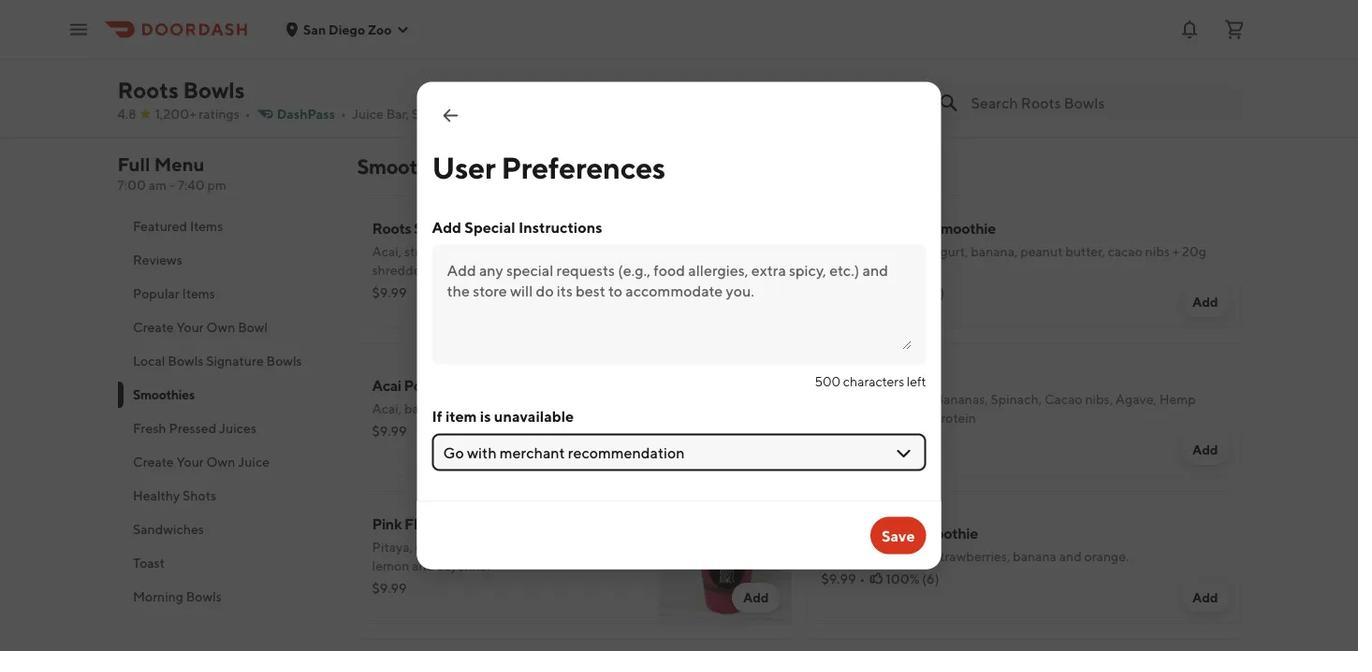 Task type: vqa. For each thing, say whether or not it's contained in the screenshot.
100%
yes



Task type: locate. For each thing, give the bounding box(es) containing it.
$9.99 down 500
[[822, 433, 856, 448]]

0 vertical spatial own
[[206, 320, 235, 335]]

coconut, inside purple moon ube base, white coconut base, granola, banana, strawberries, unsweet coconut, chopped almonds, cacao nibs, chia seeds + honey $14.00 add
[[425, 49, 478, 65]]

with inside cacao dreaming milk with avocado, bananas, spinach, cacao nibs, agave, hemp seeds + chocolate protein $9.99 add
[[850, 392, 876, 407]]

chia
[[660, 49, 685, 65]]

cacao left nibs at top
[[1108, 244, 1143, 259]]

1,200+ ratings •
[[155, 106, 251, 122]]

1 own from the top
[[206, 320, 235, 335]]

0 vertical spatial items
[[189, 219, 223, 234]]

own inside button
[[206, 320, 235, 335]]

almond inside acai power smoothie acai, banana, cacao, blueberries, turmeric and almond milk. $9.99
[[646, 401, 691, 417]]

0 vertical spatial with
[[850, 244, 876, 259]]

back image
[[440, 104, 462, 127]]

0 vertical spatial milk.
[[606, 263, 634, 278]]

4.8
[[117, 106, 136, 122]]

• for dashpass •
[[341, 106, 346, 122]]

smoothie up shredded
[[414, 220, 478, 237]]

create your own bowl button
[[117, 311, 335, 345]]

own down fresh pressed juices button
[[206, 455, 235, 470]]

0 vertical spatial nibs,
[[630, 49, 658, 65]]

base, up unsweet at top left
[[402, 30, 433, 46]]

granola
[[486, 263, 531, 278]]

chocolate
[[822, 263, 880, 278]]

• down "mango,"
[[860, 572, 866, 587]]

strawberries, inside mango mania smoothie mango, pineapple, strawberries, banana and orange.
[[934, 549, 1010, 565]]

1 horizontal spatial juice
[[352, 106, 384, 122]]

left
[[907, 374, 926, 389]]

mango mania smoothie mango, pineapple, strawberries, banana and orange.
[[822, 525, 1129, 565]]

blueberries, right is in the bottom of the page
[[495, 401, 565, 417]]

own for bowl
[[206, 320, 235, 335]]

1 vertical spatial blueberries,
[[495, 401, 565, 417]]

smoothies down juice bar, smoothies
[[357, 154, 454, 179]]

roots for roots bowls
[[117, 76, 178, 103]]

• for $9.99 •
[[860, 572, 866, 587]]

seeds
[[688, 49, 722, 65], [822, 411, 856, 426]]

0 vertical spatial +
[[724, 49, 731, 65]]

fat
[[907, 244, 924, 259]]

smoothie inside acai power smoothie acai, banana, cacao, blueberries, turmeric and almond milk. $9.99
[[449, 377, 513, 395]]

(6)
[[922, 572, 939, 587]]

banana, inside acai power smoothie acai, banana, cacao, blueberries, turmeric and almond milk. $9.99
[[404, 401, 451, 417]]

create down the popular
[[132, 320, 173, 335]]

local bowls signature bowls
[[132, 353, 302, 369]]

chocolate
[[868, 411, 930, 426]]

coconut, down white at the left top
[[425, 49, 478, 65]]

pineapple,
[[481, 540, 543, 555], [869, 549, 932, 565]]

1 horizontal spatial nibs,
[[1086, 392, 1113, 407]]

milk down 500
[[822, 392, 847, 407]]

full
[[117, 154, 150, 176]]

smoothie inside pink flamingo smoothie pitaya, cucumber, pineapple, orange, banana, lemon and cayenne. $9.99
[[469, 515, 534, 533]]

juice left bar,
[[352, 106, 384, 122]]

lemon
[[372, 558, 409, 574]]

roots inside roots smoothie acai, strawberries, banana, blueberries, shredded coconut, granola and almond milk. $9.99
[[372, 220, 411, 237]]

almond
[[559, 263, 603, 278], [646, 401, 691, 417]]

mania
[[871, 525, 912, 543]]

avocado,
[[879, 392, 932, 407]]

0 horizontal spatial nibs,
[[630, 49, 658, 65]]

banana, right orange,
[[593, 540, 640, 555]]

0 vertical spatial milk
[[822, 244, 847, 259]]

+ left honey at the right
[[724, 49, 731, 65]]

1 vertical spatial milk
[[822, 392, 847, 407]]

nibs, left the agave,
[[1086, 392, 1113, 407]]

2 horizontal spatial •
[[860, 572, 866, 587]]

1 vertical spatial almond
[[646, 401, 691, 417]]

coconut, left the "granola"
[[431, 263, 484, 278]]

add button for cacao dreaming
[[1181, 435, 1230, 465]]

1 vertical spatial milk.
[[693, 401, 721, 417]]

blueberries, down instructions at the top of page
[[533, 244, 603, 259]]

1 vertical spatial nibs,
[[1086, 392, 1113, 407]]

smoothie for mango mania smoothie
[[914, 525, 978, 543]]

2 acai, from the top
[[372, 401, 402, 417]]

0 horizontal spatial •
[[245, 106, 251, 122]]

juice down juices at the left bottom of page
[[237, 455, 269, 470]]

almond right turmeric
[[646, 401, 691, 417]]

is
[[480, 407, 491, 425]]

almond down instructions at the top of page
[[559, 263, 603, 278]]

ube
[[372, 30, 400, 46]]

almonds,
[[536, 49, 590, 65]]

with up "chocolate"
[[850, 244, 876, 259]]

bowls
[[183, 76, 245, 103], [167, 353, 203, 369], [266, 353, 302, 369], [186, 589, 221, 605]]

cacao
[[592, 49, 627, 65], [1108, 244, 1143, 259]]

1 vertical spatial roots
[[372, 220, 411, 237]]

diego
[[329, 22, 365, 37]]

0 vertical spatial strawberries,
[[657, 30, 733, 46]]

0 horizontal spatial +
[[724, 49, 731, 65]]

0 vertical spatial 100%
[[886, 285, 920, 301]]

1 vertical spatial coconut,
[[431, 263, 484, 278]]

banana, down power
[[404, 401, 451, 417]]

morning bowls button
[[117, 580, 335, 614]]

banana, inside purple moon ube base, white coconut base, granola, banana, strawberries, unsweet coconut, chopped almonds, cacao nibs, chia seeds + honey $14.00 add
[[607, 30, 654, 46]]

and right banana
[[1060, 549, 1082, 565]]

1 vertical spatial create
[[132, 455, 173, 470]]

bowls right local
[[167, 353, 203, 369]]

juice
[[352, 106, 384, 122], [237, 455, 269, 470]]

shredded
[[372, 263, 429, 278]]

chunky
[[822, 220, 873, 237]]

2 horizontal spatial +
[[1173, 244, 1180, 259]]

1 horizontal spatial •
[[341, 106, 346, 122]]

smoothie for pink flamingo smoothie
[[469, 515, 534, 533]]

1 horizontal spatial cacao
[[1045, 392, 1083, 407]]

2 horizontal spatial strawberries,
[[934, 549, 1010, 565]]

-
[[169, 177, 175, 193]]

roots smoothie acai, strawberries, banana, blueberries, shredded coconut, granola and almond milk. $9.99
[[372, 220, 634, 301]]

1 horizontal spatial roots
[[372, 220, 411, 237]]

create up healthy
[[132, 455, 173, 470]]

smoothie for acai power smoothie
[[449, 377, 513, 395]]

0 horizontal spatial pineapple,
[[481, 540, 543, 555]]

0 vertical spatial cacao
[[592, 49, 627, 65]]

• right ratings
[[245, 106, 251, 122]]

strawberries, up (6)
[[934, 549, 1010, 565]]

1 create from the top
[[132, 320, 173, 335]]

acai, up shredded
[[372, 244, 402, 259]]

1 horizontal spatial almond
[[646, 401, 691, 417]]

bar,
[[386, 106, 409, 122]]

0 horizontal spatial almond
[[559, 263, 603, 278]]

seeds down 500
[[822, 411, 856, 426]]

1 vertical spatial strawberries,
[[404, 244, 481, 259]]

pineapple, inside pink flamingo smoothie pitaya, cucumber, pineapple, orange, banana, lemon and cayenne. $9.99
[[481, 540, 543, 555]]

pink flamingo smoothie image
[[659, 492, 792, 624]]

cacao
[[822, 367, 863, 385], [1045, 392, 1083, 407]]

banana, right the yogurt,
[[971, 244, 1018, 259]]

1 horizontal spatial milk.
[[693, 401, 721, 417]]

1 acai, from the top
[[372, 244, 402, 259]]

1 vertical spatial your
[[176, 455, 203, 470]]

and down cucumber,
[[412, 558, 434, 574]]

+ left chocolate
[[858, 411, 865, 426]]

0 vertical spatial coconut,
[[425, 49, 478, 65]]

1 vertical spatial own
[[206, 455, 235, 470]]

your down pressed
[[176, 455, 203, 470]]

add button for chunky monkey smoothie
[[1181, 287, 1230, 317]]

bananas,
[[935, 392, 988, 407]]

save button
[[871, 517, 926, 555]]

0 vertical spatial cacao
[[822, 367, 863, 385]]

add button for purple moon
[[732, 74, 780, 104]]

banana,
[[607, 30, 654, 46], [483, 244, 530, 259], [971, 244, 1018, 259], [404, 401, 451, 417], [593, 540, 640, 555]]

smoothie inside mango mania smoothie mango, pineapple, strawberries, banana and orange.
[[914, 525, 978, 543]]

sandwiches button
[[117, 513, 335, 547]]

0 vertical spatial acai,
[[372, 244, 402, 259]]

and right turmeric
[[621, 401, 643, 417]]

0 vertical spatial juice
[[352, 106, 384, 122]]

items up reviews button
[[189, 219, 223, 234]]

2 your from the top
[[176, 455, 203, 470]]

2 create from the top
[[132, 455, 173, 470]]

1 horizontal spatial pineapple,
[[869, 549, 932, 565]]

0 horizontal spatial roots
[[117, 76, 178, 103]]

acai, down acai
[[372, 401, 402, 417]]

smoothies right bar,
[[412, 106, 475, 122]]

your
[[176, 320, 203, 335], [176, 455, 203, 470]]

strawberries, up shredded
[[404, 244, 481, 259]]

2 milk from the top
[[822, 392, 847, 407]]

bowls up ratings
[[183, 76, 245, 103]]

0 horizontal spatial strawberries,
[[404, 244, 481, 259]]

0 vertical spatial your
[[176, 320, 203, 335]]

0 horizontal spatial juice
[[237, 455, 269, 470]]

cacao left 'dreaming'
[[822, 367, 863, 385]]

dashpass
[[277, 106, 335, 122]]

open menu image
[[67, 18, 90, 41]]

reviews button
[[117, 243, 335, 277]]

1 vertical spatial cacao
[[1108, 244, 1143, 259]]

seeds inside purple moon ube base, white coconut base, granola, banana, strawberries, unsweet coconut, chopped almonds, cacao nibs, chia seeds + honey $14.00 add
[[688, 49, 722, 65]]

items up create your own bowl
[[182, 286, 215, 301]]

banana, inside pink flamingo smoothie pitaya, cucumber, pineapple, orange, banana, lemon and cayenne. $9.99
[[593, 540, 640, 555]]

$9.99
[[372, 285, 407, 301], [372, 424, 407, 439], [822, 433, 856, 448], [822, 572, 856, 587], [372, 581, 407, 596]]

1 horizontal spatial +
[[858, 411, 865, 426]]

2 base, from the left
[[523, 30, 555, 46]]

1 vertical spatial smoothies
[[357, 154, 454, 179]]

chunky monkey smoothie milk with non-fat yogurt, banana, peanut butter, cacao nibs + 20g chocolate protein 100% (15) add
[[822, 220, 1218, 310]]

1 horizontal spatial base,
[[523, 30, 555, 46]]

bowls inside the morning bowls button
[[186, 589, 221, 605]]

$9.99 down lemon
[[372, 581, 407, 596]]

0 vertical spatial blueberries,
[[533, 244, 603, 259]]

$9.99 inside cacao dreaming milk with avocado, bananas, spinach, cacao nibs, agave, hemp seeds + chocolate protein $9.99 add
[[822, 433, 856, 448]]

toast button
[[117, 547, 335, 580]]

0 vertical spatial seeds
[[688, 49, 722, 65]]

own
[[206, 320, 235, 335], [206, 455, 235, 470]]

your down popular items
[[176, 320, 203, 335]]

and inside acai power smoothie acai, banana, cacao, blueberries, turmeric and almond milk. $9.99
[[621, 401, 643, 417]]

flamingo
[[404, 515, 467, 533]]

cacao inside purple moon ube base, white coconut base, granola, banana, strawberries, unsweet coconut, chopped almonds, cacao nibs, chia seeds + honey $14.00 add
[[592, 49, 627, 65]]

own left bowl
[[206, 320, 235, 335]]

0 horizontal spatial cacao
[[592, 49, 627, 65]]

+ left the 20g
[[1173, 244, 1180, 259]]

coconut
[[472, 30, 521, 46]]

bowls down toast button
[[186, 589, 221, 605]]

acai power smoothie acai, banana, cacao, blueberries, turmeric and almond milk. $9.99
[[372, 377, 721, 439]]

smoothie up the yogurt,
[[932, 220, 996, 237]]

1 horizontal spatial seeds
[[822, 411, 856, 426]]

1 vertical spatial juice
[[237, 455, 269, 470]]

juice inside "button"
[[237, 455, 269, 470]]

create inside button
[[132, 320, 173, 335]]

+ inside purple moon ube base, white coconut base, granola, banana, strawberries, unsweet coconut, chopped almonds, cacao nibs, chia seeds + honey $14.00 add
[[724, 49, 731, 65]]

your inside button
[[176, 320, 203, 335]]

roots bowls
[[117, 76, 245, 103]]

1 milk from the top
[[822, 244, 847, 259]]

smoothie up the cayenne.
[[469, 515, 534, 533]]

create your own juice
[[132, 455, 269, 470]]

your for bowl
[[176, 320, 203, 335]]

• right dashpass
[[341, 106, 346, 122]]

nibs, left chia in the top of the page
[[630, 49, 658, 65]]

add inside chunky monkey smoothie milk with non-fat yogurt, banana, peanut butter, cacao nibs + 20g chocolate protein 100% (15) add
[[1193, 294, 1218, 310]]

2 with from the top
[[850, 392, 876, 407]]

$9.99 down shredded
[[372, 285, 407, 301]]

signature
[[206, 353, 263, 369]]

featured items button
[[117, 210, 335, 243]]

2 vertical spatial smoothies
[[132, 387, 194, 403]]

+ inside cacao dreaming milk with avocado, bananas, spinach, cacao nibs, agave, hemp seeds + chocolate protein $9.99 add
[[858, 411, 865, 426]]

milk inside cacao dreaming milk with avocado, bananas, spinach, cacao nibs, agave, hemp seeds + chocolate protein $9.99 add
[[822, 392, 847, 407]]

100%
[[886, 285, 920, 301], [886, 572, 920, 587]]

2 vertical spatial +
[[858, 411, 865, 426]]

strawberries, inside purple moon ube base, white coconut base, granola, banana, strawberries, unsweet coconut, chopped almonds, cacao nibs, chia seeds + honey $14.00 add
[[657, 30, 733, 46]]

0 horizontal spatial base,
[[402, 30, 433, 46]]

banana, right granola,
[[607, 30, 654, 46]]

banana, inside chunky monkey smoothie milk with non-fat yogurt, banana, peanut butter, cacao nibs + 20g chocolate protein 100% (15) add
[[971, 244, 1018, 259]]

smoothies up fresh
[[132, 387, 194, 403]]

1 your from the top
[[176, 320, 203, 335]]

smoothie up (6)
[[914, 525, 978, 543]]

coconut, inside roots smoothie acai, strawberries, banana, blueberries, shredded coconut, granola and almond milk. $9.99
[[431, 263, 484, 278]]

pineapple, down the save
[[869, 549, 932, 565]]

0 vertical spatial roots
[[117, 76, 178, 103]]

roots up 4.8 at the top left
[[117, 76, 178, 103]]

100% left (6)
[[886, 572, 920, 587]]

seeds right chia in the top of the page
[[688, 49, 722, 65]]

2 own from the top
[[206, 455, 235, 470]]

pineapple, up the cayenne.
[[481, 540, 543, 555]]

1 vertical spatial acai,
[[372, 401, 402, 417]]

with down 500 characters left in the right bottom of the page
[[850, 392, 876, 407]]

banana, up the "granola"
[[483, 244, 530, 259]]

special
[[465, 218, 516, 236]]

0 items, open order cart image
[[1224, 18, 1246, 41]]

base, up almonds,
[[523, 30, 555, 46]]

2 vertical spatial strawberries,
[[934, 549, 1010, 565]]

milk.
[[606, 263, 634, 278], [693, 401, 721, 417]]

1 vertical spatial seeds
[[822, 411, 856, 426]]

add
[[743, 81, 769, 96], [432, 218, 462, 236], [743, 294, 769, 310], [1193, 294, 1218, 310], [1193, 442, 1218, 458], [743, 590, 769, 606], [1193, 590, 1218, 606]]

protein
[[932, 411, 976, 426]]

0 vertical spatial almond
[[559, 263, 603, 278]]

1 vertical spatial 100%
[[886, 572, 920, 587]]

items
[[189, 219, 223, 234], [182, 286, 215, 301]]

acai
[[372, 377, 401, 395]]

featured items
[[132, 219, 223, 234]]

own inside "button"
[[206, 455, 235, 470]]

1 horizontal spatial cacao
[[1108, 244, 1143, 259]]

with inside chunky monkey smoothie milk with non-fat yogurt, banana, peanut butter, cacao nibs + 20g chocolate protein 100% (15) add
[[850, 244, 876, 259]]

(15)
[[922, 285, 945, 301]]

cacao down granola,
[[592, 49, 627, 65]]

0 vertical spatial create
[[132, 320, 173, 335]]

$9.99 inside roots smoothie acai, strawberries, banana, blueberries, shredded coconut, granola and almond milk. $9.99
[[372, 285, 407, 301]]

1 vertical spatial +
[[1173, 244, 1180, 259]]

1 100% from the top
[[886, 285, 920, 301]]

and right the "granola"
[[533, 263, 556, 278]]

1 with from the top
[[850, 244, 876, 259]]

create inside "button"
[[132, 455, 173, 470]]

1 horizontal spatial strawberries,
[[657, 30, 733, 46]]

smoothie up cacao,
[[449, 377, 513, 395]]

0 horizontal spatial milk.
[[606, 263, 634, 278]]

1 vertical spatial with
[[850, 392, 876, 407]]

$9.99 down acai
[[372, 424, 407, 439]]

roots up shredded
[[372, 220, 411, 237]]

items for popular items
[[182, 286, 215, 301]]

sandwiches
[[132, 522, 204, 537]]

$9.99 inside acai power smoothie acai, banana, cacao, blueberries, turmeric and almond milk. $9.99
[[372, 424, 407, 439]]

100% down protein
[[886, 285, 920, 301]]

0 horizontal spatial seeds
[[688, 49, 722, 65]]

hemp
[[1160, 392, 1196, 407]]

non-
[[879, 244, 907, 259]]

acai, inside acai power smoothie acai, banana, cacao, blueberries, turmeric and almond milk. $9.99
[[372, 401, 402, 417]]

roots for roots smoothie acai, strawberries, banana, blueberries, shredded coconut, granola and almond milk. $9.99
[[372, 220, 411, 237]]

create your own juice button
[[117, 446, 335, 479]]

strawberries, up chia in the top of the page
[[657, 30, 733, 46]]

roots
[[117, 76, 178, 103], [372, 220, 411, 237]]

dashpass •
[[277, 106, 346, 122]]

with
[[850, 244, 876, 259], [850, 392, 876, 407]]

milk up "chocolate"
[[822, 244, 847, 259]]

1 vertical spatial items
[[182, 286, 215, 301]]

nibs, inside purple moon ube base, white coconut base, granola, banana, strawberries, unsweet coconut, chopped almonds, cacao nibs, chia seeds + honey $14.00 add
[[630, 49, 658, 65]]

add button
[[732, 74, 780, 104], [732, 287, 780, 317], [1181, 287, 1230, 317], [1181, 435, 1230, 465], [732, 583, 780, 613], [1181, 583, 1230, 613]]

cacao right spinach,
[[1045, 392, 1083, 407]]

your inside "button"
[[176, 455, 203, 470]]

nibs
[[1146, 244, 1170, 259]]

blueberries, inside acai power smoothie acai, banana, cacao, blueberries, turmeric and almond milk. $9.99
[[495, 401, 565, 417]]



Task type: describe. For each thing, give the bounding box(es) containing it.
cayenne.
[[437, 558, 490, 574]]

toast
[[132, 556, 164, 571]]

Add Special Instructions text field
[[447, 260, 911, 350]]

popular
[[132, 286, 179, 301]]

add button for mango mania smoothie
[[1181, 583, 1230, 613]]

pineapple, inside mango mania smoothie mango, pineapple, strawberries, banana and orange.
[[869, 549, 932, 565]]

if item is unavailable
[[432, 407, 574, 425]]

bowls for morning bowls
[[186, 589, 221, 605]]

500
[[815, 374, 841, 389]]

menu
[[154, 154, 205, 176]]

7:40
[[178, 177, 205, 193]]

healthy shots
[[132, 488, 216, 504]]

bowls for roots bowls
[[183, 76, 245, 103]]

user
[[432, 150, 496, 185]]

local bowls signature bowls button
[[117, 345, 335, 378]]

add inside purple moon ube base, white coconut base, granola, banana, strawberries, unsweet coconut, chopped almonds, cacao nibs, chia seeds + honey $14.00 add
[[743, 81, 769, 96]]

20g
[[1182, 244, 1207, 259]]

banana, inside roots smoothie acai, strawberries, banana, blueberries, shredded coconut, granola and almond milk. $9.99
[[483, 244, 530, 259]]

morning bowls
[[132, 589, 221, 605]]

monkey
[[876, 220, 929, 237]]

yogurt,
[[926, 244, 968, 259]]

fresh pressed juices button
[[117, 412, 335, 446]]

if
[[432, 407, 442, 425]]

$9.99 •
[[822, 572, 866, 587]]

$9.99 down "mango,"
[[822, 572, 856, 587]]

user preferences dialog
[[417, 82, 941, 570]]

fresh
[[132, 421, 166, 436]]

bowl
[[237, 320, 267, 335]]

0 horizontal spatial cacao
[[822, 367, 863, 385]]

am
[[149, 177, 167, 193]]

san diego zoo button
[[285, 22, 410, 37]]

popular items button
[[117, 277, 335, 311]]

popular items
[[132, 286, 215, 301]]

bowls for local bowls signature bowls
[[167, 353, 203, 369]]

2 100% from the top
[[886, 572, 920, 587]]

roots smoothie image
[[659, 196, 792, 329]]

cacao dreaming milk with avocado, bananas, spinach, cacao nibs, agave, hemp seeds + chocolate protein $9.99 add
[[822, 367, 1218, 458]]

purple
[[372, 6, 416, 24]]

healthy shots button
[[117, 479, 335, 513]]

acai, inside roots smoothie acai, strawberries, banana, blueberries, shredded coconut, granola and almond milk. $9.99
[[372, 244, 402, 259]]

pink flamingo smoothie pitaya, cucumber, pineapple, orange, banana, lemon and cayenne. $9.99
[[372, 515, 640, 596]]

morning
[[132, 589, 183, 605]]

smoothie inside roots smoothie acai, strawberries, banana, blueberries, shredded coconut, granola and almond milk. $9.99
[[414, 220, 478, 237]]

create for create your own bowl
[[132, 320, 173, 335]]

items for featured items
[[189, 219, 223, 234]]

and inside mango mania smoothie mango, pineapple, strawberries, banana and orange.
[[1060, 549, 1082, 565]]

item
[[446, 407, 477, 425]]

juices
[[219, 421, 256, 436]]

own for juice
[[206, 455, 235, 470]]

add special instructions
[[432, 218, 602, 236]]

user preferences
[[432, 150, 666, 185]]

nibs, inside cacao dreaming milk with avocado, bananas, spinach, cacao nibs, agave, hemp seeds + chocolate protein $9.99 add
[[1086, 392, 1113, 407]]

purple moon ube base, white coconut base, granola, banana, strawberries, unsweet coconut, chopped almonds, cacao nibs, chia seeds + honey $14.00 add
[[372, 6, 771, 96]]

dreaming
[[866, 367, 931, 385]]

full menu 7:00 am - 7:40 pm
[[117, 154, 227, 193]]

add inside cacao dreaming milk with avocado, bananas, spinach, cacao nibs, agave, hemp seeds + chocolate protein $9.99 add
[[1193, 442, 1218, 458]]

add inside 'user preferences' dialog
[[432, 218, 462, 236]]

bowls down bowl
[[266, 353, 302, 369]]

500 characters left
[[815, 374, 926, 389]]

create for create your own juice
[[132, 455, 173, 470]]

butter,
[[1066, 244, 1105, 259]]

unavailable
[[494, 407, 574, 425]]

milk inside chunky monkey smoothie milk with non-fat yogurt, banana, peanut butter, cacao nibs + 20g chocolate protein 100% (15) add
[[822, 244, 847, 259]]

$9.99 inside pink flamingo smoothie pitaya, cucumber, pineapple, orange, banana, lemon and cayenne. $9.99
[[372, 581, 407, 596]]

and inside pink flamingo smoothie pitaya, cucumber, pineapple, orange, banana, lemon and cayenne. $9.99
[[412, 558, 434, 574]]

orange,
[[546, 540, 591, 555]]

agave,
[[1116, 392, 1157, 407]]

white
[[436, 30, 469, 46]]

pressed
[[168, 421, 216, 436]]

mango,
[[822, 549, 867, 565]]

strawberries, inside roots smoothie acai, strawberries, banana, blueberries, shredded coconut, granola and almond milk. $9.99
[[404, 244, 481, 259]]

pm
[[207, 177, 227, 193]]

milk. inside acai power smoothie acai, banana, cacao, blueberries, turmeric and almond milk. $9.99
[[693, 401, 721, 417]]

cacao inside chunky monkey smoothie milk with non-fat yogurt, banana, peanut butter, cacao nibs + 20g chocolate protein 100% (15) add
[[1108, 244, 1143, 259]]

0 vertical spatial smoothies
[[412, 106, 475, 122]]

pitaya,
[[372, 540, 413, 555]]

peanut
[[1021, 244, 1063, 259]]

your for juice
[[176, 455, 203, 470]]

san diego zoo
[[303, 22, 392, 37]]

1 vertical spatial cacao
[[1045, 392, 1083, 407]]

milk. inside roots smoothie acai, strawberries, banana, blueberries, shredded coconut, granola and almond milk. $9.99
[[606, 263, 634, 278]]

blueberries, inside roots smoothie acai, strawberries, banana, blueberries, shredded coconut, granola and almond milk. $9.99
[[533, 244, 603, 259]]

healthy
[[132, 488, 180, 504]]

smoothie inside chunky monkey smoothie milk with non-fat yogurt, banana, peanut butter, cacao nibs + 20g chocolate protein 100% (15) add
[[932, 220, 996, 237]]

spinach,
[[991, 392, 1042, 407]]

honey
[[734, 49, 771, 65]]

Item Search search field
[[971, 93, 1226, 113]]

7:00
[[117, 177, 146, 193]]

mango
[[822, 525, 868, 543]]

ratings
[[199, 106, 239, 122]]

cacao,
[[454, 401, 492, 417]]

orange.
[[1085, 549, 1129, 565]]

+ inside chunky monkey smoothie milk with non-fat yogurt, banana, peanut butter, cacao nibs + 20g chocolate protein 100% (15) add
[[1173, 244, 1180, 259]]

chopped
[[480, 49, 533, 65]]

create your own bowl
[[132, 320, 267, 335]]

local
[[132, 353, 165, 369]]

protein
[[883, 263, 926, 278]]

featured
[[132, 219, 187, 234]]

san
[[303, 22, 326, 37]]

1,200+
[[155, 106, 196, 122]]

notification bell image
[[1179, 18, 1201, 41]]

cucumber,
[[415, 540, 478, 555]]

and inside roots smoothie acai, strawberries, banana, blueberries, shredded coconut, granola and almond milk. $9.99
[[533, 263, 556, 278]]

almond inside roots smoothie acai, strawberries, banana, blueberries, shredded coconut, granola and almond milk. $9.99
[[559, 263, 603, 278]]

1 base, from the left
[[402, 30, 433, 46]]

seeds inside cacao dreaming milk with avocado, bananas, spinach, cacao nibs, agave, hemp seeds + chocolate protein $9.99 add
[[822, 411, 856, 426]]

100% inside chunky monkey smoothie milk with non-fat yogurt, banana, peanut butter, cacao nibs + 20g chocolate protein 100% (15) add
[[886, 285, 920, 301]]

turmeric
[[568, 401, 618, 417]]

100% (6)
[[886, 572, 939, 587]]

granola,
[[557, 30, 605, 46]]

banana
[[1013, 549, 1057, 565]]

$14.00
[[372, 72, 415, 87]]

pink
[[372, 515, 402, 533]]

unsweet
[[372, 49, 423, 65]]



